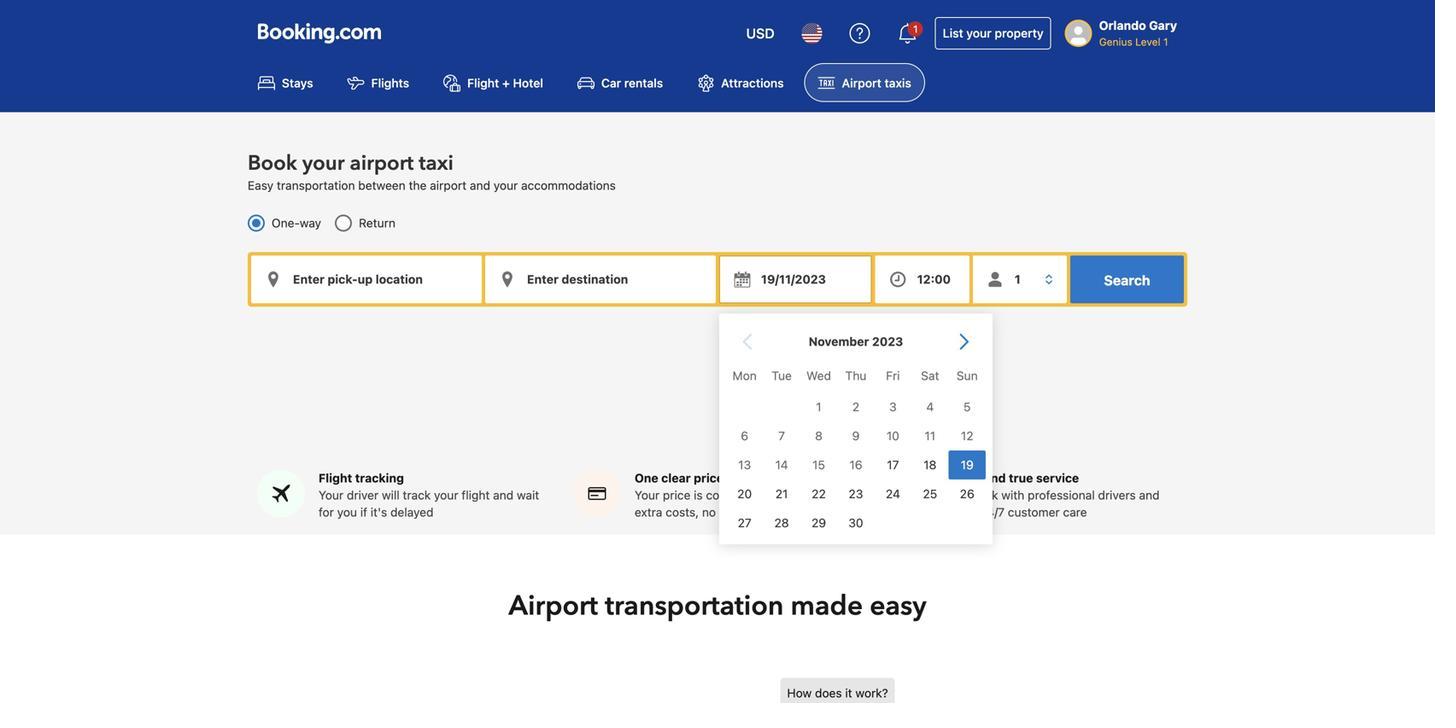 Task type: vqa. For each thing, say whether or not it's contained in the screenshot.
"Pleasant 3,274 reviews"
no



Task type: describe. For each thing, give the bounding box(es) containing it.
car rentals
[[601, 76, 663, 90]]

usd
[[746, 25, 775, 41]]

one-way
[[272, 216, 321, 230]]

4
[[926, 400, 934, 414]]

one-
[[272, 216, 300, 230]]

14
[[775, 458, 788, 472]]

extra
[[635, 506, 662, 520]]

confirmed
[[706, 489, 762, 503]]

Enter pick-up location text field
[[251, 256, 482, 303]]

driver
[[347, 489, 379, 503]]

list
[[943, 26, 963, 40]]

search button
[[1070, 256, 1184, 303]]

flights
[[371, 76, 409, 90]]

6
[[741, 429, 748, 443]]

the
[[409, 178, 427, 192]]

Enter destination text field
[[485, 256, 716, 303]]

18
[[924, 458, 937, 472]]

if
[[360, 506, 367, 520]]

one clear price your price is confirmed up front – no extra costs, no cash required
[[635, 472, 836, 520]]

15
[[812, 458, 825, 472]]

flight
[[462, 489, 490, 503]]

list your property
[[943, 26, 1044, 40]]

29 button
[[800, 509, 837, 538]]

you
[[337, 506, 357, 520]]

19/11/2023 button
[[719, 256, 872, 303]]

it
[[845, 687, 852, 701]]

how
[[787, 687, 812, 701]]

november 2023
[[809, 335, 903, 349]]

2 vertical spatial 1
[[816, 400, 822, 414]]

12:00
[[917, 272, 951, 286]]

flight for flight + hotel
[[467, 76, 499, 90]]

your inside flight tracking your driver will track your flight and wait for you if it's delayed
[[319, 489, 344, 503]]

2
[[852, 400, 859, 414]]

19/11/2023
[[761, 272, 826, 286]]

16
[[849, 458, 862, 472]]

have
[[951, 506, 977, 520]]

gary
[[1149, 18, 1177, 32]]

8
[[815, 429, 823, 443]]

17
[[887, 458, 899, 472]]

0 vertical spatial price
[[694, 472, 724, 486]]

return
[[359, 216, 396, 230]]

we
[[951, 489, 968, 503]]

true
[[1009, 472, 1033, 486]]

+
[[502, 76, 510, 90]]

23 button
[[837, 480, 874, 509]]

clear
[[661, 472, 691, 486]]

3
[[889, 400, 897, 414]]

and inside flight tracking your driver will track your flight and wait for you if it's delayed
[[493, 489, 514, 503]]

0 horizontal spatial airport
[[350, 149, 414, 177]]

with
[[1001, 489, 1024, 503]]

up
[[765, 489, 779, 503]]

13
[[738, 458, 751, 472]]

and right drivers
[[1139, 489, 1160, 503]]

does
[[815, 687, 842, 701]]

book your airport taxi easy transportation between the airport and your accommodations
[[248, 149, 616, 192]]

1 horizontal spatial airport
[[430, 178, 467, 192]]

26 button
[[949, 480, 986, 509]]

taxis
[[885, 76, 911, 90]]

transportation inside "book your airport taxi easy transportation between the airport and your accommodations"
[[277, 178, 355, 192]]

24
[[886, 487, 900, 501]]

stays
[[282, 76, 313, 90]]

wait
[[517, 489, 539, 503]]

delayed
[[390, 506, 434, 520]]

airport for airport taxis
[[842, 76, 881, 90]]

28 button
[[763, 509, 800, 538]]

tracking
[[355, 472, 404, 486]]

airport for airport transportation made easy
[[509, 588, 598, 625]]

19
[[961, 458, 974, 472]]

list your property link
[[935, 17, 1051, 50]]

for
[[319, 506, 334, 520]]

costs,
[[666, 506, 699, 520]]

22 button
[[800, 480, 837, 509]]

21
[[775, 487, 788, 501]]

genius
[[1099, 36, 1132, 48]]

customer
[[1008, 506, 1060, 520]]

23
[[849, 487, 863, 501]]

–
[[812, 489, 819, 503]]

wed
[[806, 369, 831, 383]]

2023
[[872, 335, 903, 349]]

your inside flight tracking your driver will track your flight and wait for you if it's delayed
[[434, 489, 458, 503]]

flights link
[[334, 63, 423, 102]]

12:00 button
[[875, 256, 969, 303]]

drivers
[[1098, 489, 1136, 503]]

cash
[[719, 506, 745, 520]]

easy
[[248, 178, 274, 192]]

18 button
[[912, 451, 949, 480]]



Task type: locate. For each thing, give the bounding box(es) containing it.
attractions link
[[684, 63, 797, 102]]

care
[[1063, 506, 1087, 520]]

your up for
[[319, 489, 344, 503]]

airport transportation made easy
[[509, 588, 926, 625]]

work
[[972, 489, 998, 503]]

one
[[635, 472, 658, 486]]

book
[[248, 149, 297, 177]]

easy
[[870, 588, 926, 625]]

and right the
[[470, 178, 490, 192]]

is
[[694, 489, 703, 503]]

29
[[812, 516, 826, 530]]

1 horizontal spatial no
[[822, 489, 836, 503]]

transportation
[[277, 178, 355, 192], [605, 588, 784, 625]]

0 horizontal spatial airport
[[509, 588, 598, 625]]

car
[[601, 76, 621, 90]]

flight inside "flight + hotel" link
[[467, 76, 499, 90]]

27
[[738, 516, 752, 530]]

25
[[923, 487, 937, 501]]

21 button
[[763, 480, 800, 509]]

orlando
[[1099, 18, 1146, 32]]

1 up 8
[[816, 400, 822, 414]]

price down clear
[[663, 489, 691, 503]]

1 vertical spatial airport
[[509, 588, 598, 625]]

2 horizontal spatial 1
[[1163, 36, 1168, 48]]

0 horizontal spatial transportation
[[277, 178, 355, 192]]

24/7
[[980, 506, 1005, 520]]

0 vertical spatial airport
[[842, 76, 881, 90]]

22
[[812, 487, 826, 501]]

10
[[887, 429, 899, 443]]

it's
[[371, 506, 387, 520]]

airport taxis
[[842, 76, 911, 90]]

required
[[748, 506, 794, 520]]

1 down gary
[[1163, 36, 1168, 48]]

made
[[791, 588, 863, 625]]

booking.com online hotel reservations image
[[258, 23, 381, 44]]

tried and true service we work with professional drivers and have 24/7 customer care
[[951, 472, 1160, 520]]

flight up driver at left
[[319, 472, 352, 486]]

accommodations
[[521, 178, 616, 192]]

will
[[382, 489, 399, 503]]

1 vertical spatial flight
[[319, 472, 352, 486]]

fri
[[886, 369, 900, 383]]

your right list
[[966, 26, 992, 40]]

flight + hotel link
[[430, 63, 557, 102]]

30 button
[[837, 509, 874, 538]]

0 horizontal spatial price
[[663, 489, 691, 503]]

your right book
[[302, 149, 345, 177]]

1 horizontal spatial price
[[694, 472, 724, 486]]

orlando gary genius level 1
[[1099, 18, 1177, 48]]

airport
[[350, 149, 414, 177], [430, 178, 467, 192]]

0 vertical spatial transportation
[[277, 178, 355, 192]]

1 inside button
[[913, 23, 918, 35]]

front
[[783, 489, 809, 503]]

tue
[[772, 369, 792, 383]]

flight left +
[[467, 76, 499, 90]]

flight
[[467, 76, 499, 90], [319, 472, 352, 486]]

price
[[694, 472, 724, 486], [663, 489, 691, 503]]

tried
[[951, 472, 981, 486]]

12
[[961, 429, 973, 443]]

1 vertical spatial no
[[702, 506, 716, 520]]

hotel
[[513, 76, 543, 90]]

17 button
[[874, 451, 912, 480]]

1 horizontal spatial flight
[[467, 76, 499, 90]]

0 horizontal spatial flight
[[319, 472, 352, 486]]

your left the accommodations
[[494, 178, 518, 192]]

property
[[995, 26, 1044, 40]]

flight inside flight tracking your driver will track your flight and wait for you if it's delayed
[[319, 472, 352, 486]]

0 horizontal spatial your
[[319, 489, 344, 503]]

1 horizontal spatial transportation
[[605, 588, 784, 625]]

2 your from the left
[[635, 489, 660, 503]]

0 horizontal spatial 1
[[816, 400, 822, 414]]

1 horizontal spatial 1
[[913, 23, 918, 35]]

airport down the taxi
[[430, 178, 467, 192]]

car rentals link
[[564, 63, 677, 102]]

1 vertical spatial transportation
[[605, 588, 784, 625]]

1 vertical spatial price
[[663, 489, 691, 503]]

30
[[849, 516, 863, 530]]

1 your from the left
[[319, 489, 344, 503]]

26
[[960, 487, 974, 501]]

your right track
[[434, 489, 458, 503]]

25 button
[[912, 480, 949, 509]]

and up work on the bottom of page
[[984, 472, 1006, 486]]

0 vertical spatial 1
[[913, 23, 918, 35]]

1 horizontal spatial your
[[635, 489, 660, 503]]

20
[[737, 487, 752, 501]]

1 vertical spatial 1
[[1163, 36, 1168, 48]]

1 inside orlando gary genius level 1
[[1163, 36, 1168, 48]]

work?
[[855, 687, 888, 701]]

airport
[[842, 76, 881, 90], [509, 588, 598, 625]]

usd button
[[736, 13, 785, 54]]

and
[[470, 178, 490, 192], [984, 472, 1006, 486], [493, 489, 514, 503], [1139, 489, 1160, 503]]

28
[[774, 516, 789, 530]]

taxi
[[419, 149, 454, 177]]

airport taxis link
[[804, 63, 925, 102]]

flight tracking your driver will track your flight and wait for you if it's delayed
[[319, 472, 539, 520]]

0 horizontal spatial no
[[702, 506, 716, 520]]

1 horizontal spatial airport
[[842, 76, 881, 90]]

0 vertical spatial no
[[822, 489, 836, 503]]

service
[[1036, 472, 1079, 486]]

1
[[913, 23, 918, 35], [1163, 36, 1168, 48], [816, 400, 822, 414]]

flight for flight tracking your driver will track your flight and wait for you if it's delayed
[[319, 472, 352, 486]]

0 vertical spatial flight
[[467, 76, 499, 90]]

and inside "book your airport taxi easy transportation between the airport and your accommodations"
[[470, 178, 490, 192]]

attractions
[[721, 76, 784, 90]]

1 left list
[[913, 23, 918, 35]]

no right –
[[822, 489, 836, 503]]

booking airport taxi image
[[780, 679, 1139, 704]]

price up is
[[694, 472, 724, 486]]

1 vertical spatial airport
[[430, 178, 467, 192]]

1 button
[[887, 13, 928, 54]]

19 button
[[949, 451, 986, 480]]

airport up between
[[350, 149, 414, 177]]

0 vertical spatial airport
[[350, 149, 414, 177]]

level
[[1135, 36, 1160, 48]]

and left wait
[[493, 489, 514, 503]]

between
[[358, 178, 406, 192]]

no down is
[[702, 506, 716, 520]]

your down one
[[635, 489, 660, 503]]

your inside one clear price your price is confirmed up front – no extra costs, no cash required
[[635, 489, 660, 503]]



